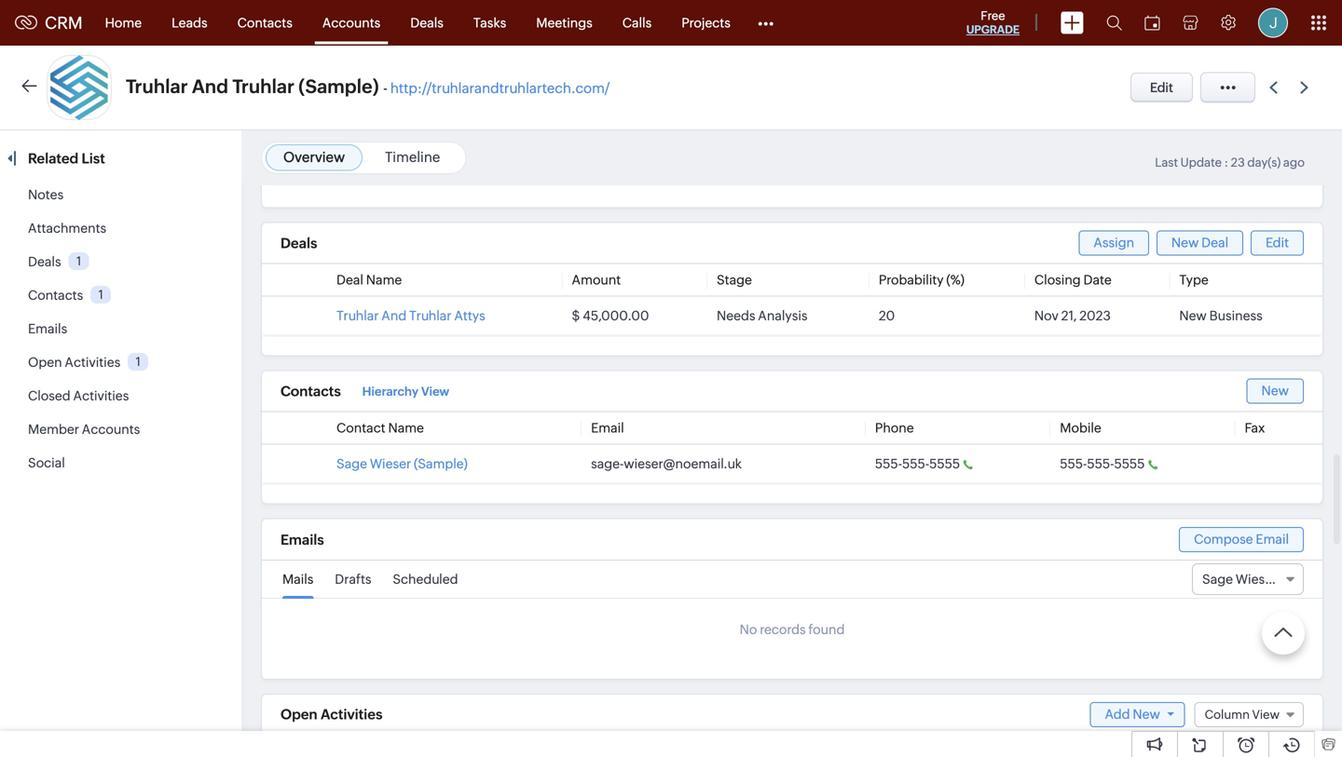 Task type: locate. For each thing, give the bounding box(es) containing it.
1 horizontal spatial sage wieser (sample)
[[1202, 572, 1334, 587]]

mails
[[282, 572, 314, 587]]

1 for contacts
[[98, 288, 103, 302]]

2 vertical spatial contacts
[[281, 384, 341, 400]]

mobile
[[1060, 421, 1101, 436]]

open
[[28, 355, 62, 370], [281, 707, 318, 723]]

2 vertical spatial 1
[[136, 355, 141, 369]]

edit inside button
[[1150, 80, 1173, 95]]

0 vertical spatial wieser
[[370, 457, 411, 472]]

closed activities
[[28, 389, 129, 404]]

add new
[[1105, 707, 1160, 722]]

deals left tasks link
[[410, 15, 444, 30]]

new inside "link"
[[1171, 235, 1199, 250]]

view inside column view field
[[1252, 708, 1280, 722]]

new down type link
[[1179, 309, 1207, 323]]

upgrade
[[966, 23, 1020, 36]]

0 horizontal spatial sage
[[336, 457, 367, 472]]

555-555-5555 down phone link on the bottom right of the page
[[875, 457, 960, 472]]

deal up truhlar and truhlar attys on the left top
[[336, 273, 363, 288]]

truhlar
[[126, 76, 188, 97], [232, 76, 294, 97], [336, 309, 379, 323], [409, 309, 452, 323]]

email up sage wieser (sample) field
[[1256, 532, 1289, 547]]

1 horizontal spatial edit
[[1266, 235, 1289, 250]]

1 5555 from the left
[[929, 457, 960, 472]]

contacts right leads link at the left of the page
[[237, 15, 292, 30]]

0 vertical spatial open
[[28, 355, 62, 370]]

projects
[[682, 15, 731, 30]]

$
[[572, 309, 580, 323]]

activities for closed activities link on the bottom
[[73, 389, 129, 404]]

1 vertical spatial 1
[[98, 288, 103, 302]]

phone link
[[875, 421, 914, 436]]

social link
[[28, 456, 65, 471]]

0 horizontal spatial deals link
[[28, 254, 61, 269]]

amount link
[[572, 273, 621, 288]]

1 horizontal spatial open
[[281, 707, 318, 723]]

23
[[1231, 156, 1245, 170]]

contacts up emails "link"
[[28, 288, 83, 303]]

edit link
[[1251, 231, 1304, 256]]

2 vertical spatial deals
[[28, 254, 61, 269]]

wieser down contact name
[[370, 457, 411, 472]]

contacts up contact
[[281, 384, 341, 400]]

deals link down attachments link
[[28, 254, 61, 269]]

1 horizontal spatial open activities
[[281, 707, 383, 723]]

http://truhlarandtruhlartech.com/ link
[[390, 80, 610, 96]]

email link
[[591, 421, 624, 436]]

emails
[[28, 322, 67, 336], [281, 532, 324, 548]]

projects link
[[667, 0, 745, 45]]

1 vertical spatial activities
[[73, 389, 129, 404]]

0 horizontal spatial edit
[[1150, 80, 1173, 95]]

1 horizontal spatial wieser
[[1236, 572, 1277, 587]]

1 vertical spatial open activities
[[281, 707, 383, 723]]

(sample) left -
[[298, 76, 379, 97]]

edit right new deal
[[1266, 235, 1289, 250]]

last update : 23 day(s) ago
[[1155, 156, 1305, 170]]

2 vertical spatial (sample)
[[1280, 572, 1334, 587]]

0 horizontal spatial email
[[591, 421, 624, 436]]

1 horizontal spatial 1
[[98, 288, 103, 302]]

0 horizontal spatial view
[[421, 385, 449, 399]]

1 vertical spatial name
[[388, 421, 424, 436]]

create menu element
[[1049, 0, 1095, 45]]

sage wieser (sample)
[[336, 457, 468, 472], [1202, 572, 1334, 587]]

sage down compose
[[1202, 572, 1233, 587]]

sage wieser (sample) inside sage wieser (sample) field
[[1202, 572, 1334, 587]]

1 for deals
[[76, 254, 81, 268]]

0 vertical spatial deals link
[[395, 0, 458, 45]]

0 vertical spatial and
[[192, 76, 228, 97]]

1 vertical spatial open
[[281, 707, 318, 723]]

1 vertical spatial wieser
[[1236, 572, 1277, 587]]

and for attys
[[381, 309, 407, 323]]

crm link
[[15, 13, 83, 32]]

name for deal name
[[366, 273, 402, 288]]

555-555-5555
[[875, 457, 960, 472], [1060, 457, 1145, 472]]

0 vertical spatial 1
[[76, 254, 81, 268]]

scheduled
[[393, 572, 458, 587]]

attys
[[454, 309, 485, 323]]

(sample) down compose email
[[1280, 572, 1334, 587]]

1 vertical spatial deals link
[[28, 254, 61, 269]]

records
[[760, 622, 806, 637]]

emails up mails
[[281, 532, 324, 548]]

new up fax
[[1262, 384, 1289, 398]]

2 horizontal spatial deals
[[410, 15, 444, 30]]

new deal link
[[1157, 231, 1243, 256]]

and down leads
[[192, 76, 228, 97]]

1 up open activities link on the top of the page
[[98, 288, 103, 302]]

and down deal name
[[381, 309, 407, 323]]

1 vertical spatial edit
[[1266, 235, 1289, 250]]

notes link
[[28, 187, 64, 202]]

accounts down closed activities
[[82, 422, 140, 437]]

contacts link up emails "link"
[[28, 288, 83, 303]]

2 555- from the left
[[902, 457, 929, 472]]

0 horizontal spatial open activities
[[28, 355, 120, 370]]

0 horizontal spatial open
[[28, 355, 62, 370]]

fax
[[1245, 421, 1265, 436]]

email
[[591, 421, 624, 436], [1256, 532, 1289, 547]]

1
[[76, 254, 81, 268], [98, 288, 103, 302], [136, 355, 141, 369]]

0 vertical spatial emails
[[28, 322, 67, 336]]

1 vertical spatial sage
[[1202, 572, 1233, 587]]

name for contact name
[[388, 421, 424, 436]]

sage down contact
[[336, 457, 367, 472]]

name up truhlar and truhlar attys link
[[366, 273, 402, 288]]

1 horizontal spatial contacts link
[[222, 0, 307, 45]]

0 vertical spatial view
[[421, 385, 449, 399]]

0 horizontal spatial (sample)
[[298, 76, 379, 97]]

view for hierarchy view
[[421, 385, 449, 399]]

0 vertical spatial activities
[[65, 355, 120, 370]]

view right column
[[1252, 708, 1280, 722]]

overview
[[283, 149, 345, 165]]

0 vertical spatial deals
[[410, 15, 444, 30]]

edit inside edit link
[[1266, 235, 1289, 250]]

contacts link
[[222, 0, 307, 45], [28, 288, 83, 303]]

1 horizontal spatial email
[[1256, 532, 1289, 547]]

1 horizontal spatial sage
[[1202, 572, 1233, 587]]

attachments
[[28, 221, 106, 236]]

business
[[1209, 309, 1263, 323]]

0 vertical spatial name
[[366, 273, 402, 288]]

deal
[[1202, 235, 1229, 250], [336, 273, 363, 288]]

1 down attachments link
[[76, 254, 81, 268]]

update
[[1181, 156, 1222, 170]]

home
[[105, 15, 142, 30]]

1 right open activities link on the top of the page
[[136, 355, 141, 369]]

1 horizontal spatial deal
[[1202, 235, 1229, 250]]

0 horizontal spatial 1
[[76, 254, 81, 268]]

0 horizontal spatial accounts
[[82, 422, 140, 437]]

new up type link
[[1171, 235, 1199, 250]]

0 horizontal spatial 555-555-5555
[[875, 457, 960, 472]]

free upgrade
[[966, 9, 1020, 36]]

add
[[1105, 707, 1130, 722]]

new for new business
[[1179, 309, 1207, 323]]

and
[[192, 76, 228, 97], [381, 309, 407, 323]]

1 horizontal spatial deals
[[281, 235, 317, 252]]

view right hierarchy
[[421, 385, 449, 399]]

free
[[981, 9, 1005, 23]]

0 horizontal spatial sage wieser (sample)
[[336, 457, 468, 472]]

search image
[[1106, 15, 1122, 31]]

1 vertical spatial view
[[1252, 708, 1280, 722]]

truhlar down deal name
[[336, 309, 379, 323]]

new for new
[[1262, 384, 1289, 398]]

deals link left "tasks"
[[395, 0, 458, 45]]

0 vertical spatial sage wieser (sample)
[[336, 457, 468, 472]]

new for new deal
[[1171, 235, 1199, 250]]

1 vertical spatial sage wieser (sample)
[[1202, 572, 1334, 587]]

deal up type link
[[1202, 235, 1229, 250]]

(sample) down contact name
[[414, 457, 468, 472]]

amount
[[572, 273, 621, 288]]

accounts
[[322, 15, 381, 30], [82, 422, 140, 437]]

closing date link
[[1034, 273, 1112, 288]]

1 vertical spatial and
[[381, 309, 407, 323]]

1 vertical spatial deal
[[336, 273, 363, 288]]

tasks
[[473, 15, 506, 30]]

sage wieser (sample) down contact name
[[336, 457, 468, 472]]

wieser
[[370, 457, 411, 472], [1236, 572, 1277, 587]]

meetings link
[[521, 0, 607, 45]]

name up 'sage wieser (sample)' link
[[388, 421, 424, 436]]

accounts link
[[307, 0, 395, 45]]

:
[[1224, 156, 1228, 170]]

1 vertical spatial emails
[[281, 532, 324, 548]]

closing date
[[1034, 273, 1112, 288]]

truhlar and truhlar attys
[[336, 309, 485, 323]]

0 horizontal spatial 5555
[[929, 457, 960, 472]]

2 horizontal spatial 1
[[136, 355, 141, 369]]

(sample) inside field
[[1280, 572, 1334, 587]]

contacts link right leads
[[222, 0, 307, 45]]

2 horizontal spatial (sample)
[[1280, 572, 1334, 587]]

2 555-555-5555 from the left
[[1060, 457, 1145, 472]]

0 horizontal spatial contacts link
[[28, 288, 83, 303]]

column
[[1205, 708, 1250, 722]]

0 horizontal spatial deals
[[28, 254, 61, 269]]

timeline
[[385, 149, 440, 165]]

contact name link
[[336, 421, 424, 436]]

1 horizontal spatial (sample)
[[414, 457, 468, 472]]

2023
[[1079, 309, 1111, 323]]

email up the sage-
[[591, 421, 624, 436]]

edit down calendar image
[[1150, 80, 1173, 95]]

deals down overview
[[281, 235, 317, 252]]

1 horizontal spatial accounts
[[322, 15, 381, 30]]

0 vertical spatial edit
[[1150, 80, 1173, 95]]

sage wieser (sample) down compose email
[[1202, 572, 1334, 587]]

1 555- from the left
[[875, 457, 902, 472]]

last
[[1155, 156, 1178, 170]]

Sage Wieser (Sample) field
[[1192, 564, 1334, 595]]

activities
[[65, 355, 120, 370], [73, 389, 129, 404], [321, 707, 383, 723]]

0 vertical spatial deal
[[1202, 235, 1229, 250]]

1 horizontal spatial 5555
[[1114, 457, 1145, 472]]

and for (sample)
[[192, 76, 228, 97]]

555-555-5555 down the mobile at the right bottom of page
[[1060, 457, 1145, 472]]

hierarchy view link
[[362, 380, 449, 404]]

555-
[[875, 457, 902, 472], [902, 457, 929, 472], [1060, 457, 1087, 472], [1087, 457, 1114, 472]]

compose
[[1194, 532, 1253, 547]]

0 horizontal spatial and
[[192, 76, 228, 97]]

sage-
[[591, 457, 624, 472]]

0 vertical spatial accounts
[[322, 15, 381, 30]]

1 horizontal spatial view
[[1252, 708, 1280, 722]]

deals down attachments link
[[28, 254, 61, 269]]

closing
[[1034, 273, 1081, 288]]

wieser down compose email
[[1236, 572, 1277, 587]]

5555
[[929, 457, 960, 472], [1114, 457, 1145, 472]]

1 horizontal spatial deals link
[[395, 0, 458, 45]]

accounts up the truhlar and truhlar (sample) - http://truhlarandtruhlartech.com/
[[322, 15, 381, 30]]

related list
[[28, 151, 108, 167]]

view inside hierarchy view link
[[421, 385, 449, 399]]

1 horizontal spatial 555-555-5555
[[1060, 457, 1145, 472]]

1 horizontal spatial and
[[381, 309, 407, 323]]

new
[[1171, 235, 1199, 250], [1179, 309, 1207, 323], [1262, 384, 1289, 398], [1133, 707, 1160, 722]]

truhlar and truhlar attys link
[[336, 309, 485, 323]]

emails up open activities link on the top of the page
[[28, 322, 67, 336]]

related
[[28, 151, 78, 167]]

Other Modules field
[[745, 8, 786, 38]]

ago
[[1283, 156, 1305, 170]]

sage
[[336, 457, 367, 472], [1202, 572, 1233, 587]]



Task type: describe. For each thing, give the bounding box(es) containing it.
activities for open activities link on the top of the page
[[65, 355, 120, 370]]

needs analysis
[[717, 309, 808, 323]]

0 vertical spatial sage
[[336, 457, 367, 472]]

21,
[[1061, 309, 1077, 323]]

0 horizontal spatial deal
[[336, 273, 363, 288]]

profile element
[[1247, 0, 1299, 45]]

list
[[82, 151, 105, 167]]

emails link
[[28, 322, 67, 336]]

member accounts link
[[28, 422, 140, 437]]

0 vertical spatial contacts
[[237, 15, 292, 30]]

2 5555 from the left
[[1114, 457, 1145, 472]]

truhlar up overview
[[232, 76, 294, 97]]

create menu image
[[1061, 12, 1084, 34]]

previous record image
[[1269, 82, 1278, 94]]

calendar image
[[1145, 15, 1160, 30]]

http://truhlarandtruhlartech.com/
[[390, 80, 610, 96]]

Column View field
[[1195, 703, 1304, 728]]

assign
[[1094, 235, 1134, 250]]

0 vertical spatial contacts link
[[222, 0, 307, 45]]

deal name link
[[336, 273, 402, 288]]

truhlar and truhlar (sample) - http://truhlarandtruhlartech.com/
[[126, 76, 610, 97]]

1 555-555-5555 from the left
[[875, 457, 960, 472]]

1 vertical spatial deals
[[281, 235, 317, 252]]

tasks link
[[458, 0, 521, 45]]

0 horizontal spatial emails
[[28, 322, 67, 336]]

social
[[28, 456, 65, 471]]

no
[[740, 622, 757, 637]]

new business
[[1179, 309, 1263, 323]]

probability
[[879, 273, 944, 288]]

date
[[1083, 273, 1112, 288]]

day(s)
[[1247, 156, 1281, 170]]

0 vertical spatial email
[[591, 421, 624, 436]]

analysis
[[758, 309, 808, 323]]

wieser@noemail.uk
[[624, 457, 742, 472]]

leads link
[[157, 0, 222, 45]]

profile image
[[1258, 8, 1288, 38]]

-
[[383, 80, 388, 96]]

assign link
[[1079, 231, 1149, 256]]

hierarchy
[[362, 385, 418, 399]]

overview link
[[283, 149, 345, 165]]

search element
[[1095, 0, 1133, 46]]

3 555- from the left
[[1060, 457, 1087, 472]]

sage wieser (sample) link
[[336, 457, 468, 472]]

edit button
[[1130, 73, 1193, 103]]

fax link
[[1245, 421, 1265, 436]]

calls
[[622, 15, 652, 30]]

nov 21, 2023
[[1034, 309, 1111, 323]]

notes
[[28, 187, 64, 202]]

new deal
[[1171, 235, 1229, 250]]

1 for open activities
[[136, 355, 141, 369]]

compose email
[[1194, 532, 1289, 547]]

0 vertical spatial open activities
[[28, 355, 120, 370]]

meetings
[[536, 15, 592, 30]]

sage inside sage wieser (sample) field
[[1202, 572, 1233, 587]]

wieser inside field
[[1236, 572, 1277, 587]]

new right the add
[[1133, 707, 1160, 722]]

probability (%)
[[879, 273, 965, 288]]

nov
[[1034, 309, 1059, 323]]

1 vertical spatial email
[[1256, 532, 1289, 547]]

needs
[[717, 309, 755, 323]]

truhlar left attys
[[409, 309, 452, 323]]

contact name
[[336, 421, 424, 436]]

1 vertical spatial accounts
[[82, 422, 140, 437]]

column view
[[1205, 708, 1280, 722]]

deal name
[[336, 273, 402, 288]]

stage link
[[717, 273, 752, 288]]

0 horizontal spatial wieser
[[370, 457, 411, 472]]

new link
[[1247, 379, 1304, 404]]

1 horizontal spatial emails
[[281, 532, 324, 548]]

view for column view
[[1252, 708, 1280, 722]]

$ 45,000.00
[[572, 309, 649, 323]]

1 vertical spatial contacts
[[28, 288, 83, 303]]

contact
[[336, 421, 385, 436]]

45,000.00
[[583, 309, 649, 323]]

member
[[28, 422, 79, 437]]

attachments link
[[28, 221, 106, 236]]

leads
[[172, 15, 207, 30]]

1 vertical spatial contacts link
[[28, 288, 83, 303]]

member accounts
[[28, 422, 140, 437]]

4 555- from the left
[[1087, 457, 1114, 472]]

20
[[879, 309, 895, 323]]

home link
[[90, 0, 157, 45]]

(%)
[[946, 273, 965, 288]]

crm
[[45, 13, 83, 32]]

no records found
[[740, 622, 845, 637]]

type link
[[1179, 273, 1209, 288]]

probability (%) link
[[879, 273, 965, 288]]

closed activities link
[[28, 389, 129, 404]]

timeline link
[[385, 149, 440, 165]]

next record image
[[1300, 82, 1312, 94]]

stage
[[717, 273, 752, 288]]

sage-wieser@noemail.uk
[[591, 457, 742, 472]]

truhlar down leads
[[126, 76, 188, 97]]

deal inside "link"
[[1202, 235, 1229, 250]]

found
[[809, 622, 845, 637]]

0 vertical spatial (sample)
[[298, 76, 379, 97]]

phone
[[875, 421, 914, 436]]

1 vertical spatial (sample)
[[414, 457, 468, 472]]

mobile link
[[1060, 421, 1101, 436]]

open activities link
[[28, 355, 120, 370]]

2 vertical spatial activities
[[321, 707, 383, 723]]

drafts
[[335, 572, 371, 587]]

calls link
[[607, 0, 667, 45]]

closed
[[28, 389, 71, 404]]



Task type: vqa. For each thing, say whether or not it's contained in the screenshot.
FIRST NAME
no



